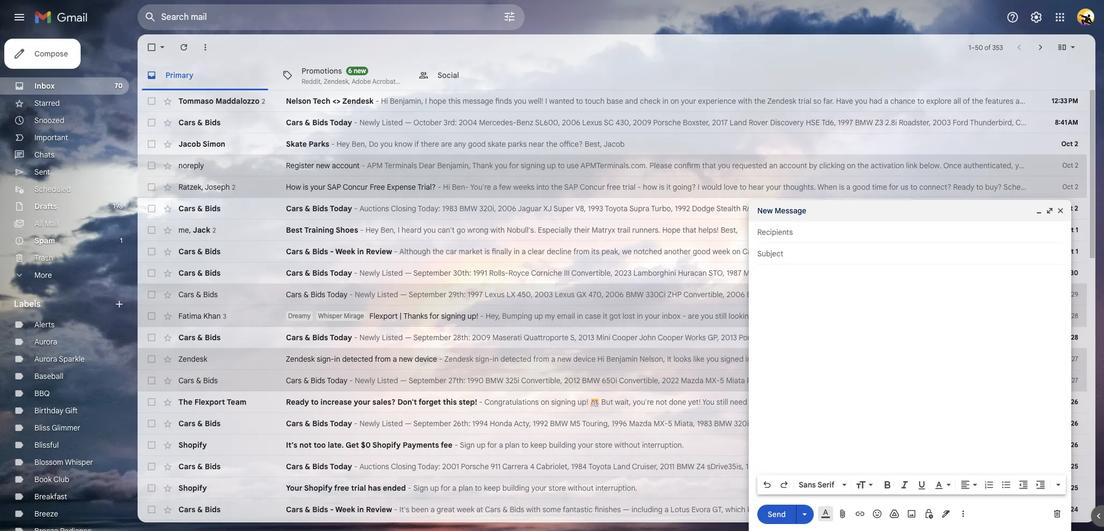 Task type: vqa. For each thing, say whether or not it's contained in the screenshot.
650i
yes



Task type: describe. For each thing, give the bounding box(es) containing it.
2 row from the top
[[138, 112, 1087, 133]]

a right had
[[884, 96, 888, 106]]

1 horizontal spatial from
[[533, 354, 549, 364]]

you right thank
[[495, 161, 507, 170]]

1 vertical spatial at
[[476, 505, 483, 514]]

16 row from the top
[[138, 413, 1087, 434]]

week for although the car market is finally in a clear decline from its peak, we notched another good week on cars & bids with some strong sales amid the slow-down. that
[[335, 247, 355, 256]]

today for auctions closing today: 1983 bmw 320i, 2006 jaguar xj super v8, 1993 toyota supra turbo, 1992 dodge stealth r/t turbo, 1992 bmw m5 touring, sell a car auctions
[[330, 204, 352, 213]]

0 horizontal spatial not
[[299, 440, 312, 450]]

bmw left 'm3'
[[747, 290, 765, 299]]

wanted
[[549, 96, 574, 106]]

know
[[395, 139, 413, 149]]

grand for touring,
[[757, 376, 778, 385]]

volkswagen
[[862, 462, 902, 471]]

2 down 8:41 am on the right of page
[[1074, 140, 1078, 148]]

runners.
[[632, 225, 660, 235]]

1 horizontal spatial interruption.
[[642, 440, 684, 450]]

1 which from the left
[[725, 505, 745, 514]]

sans serif option
[[797, 479, 840, 490]]

you left had
[[855, 96, 867, 106]]

2011
[[660, 462, 675, 471]]

<>
[[332, 96, 341, 106]]

more image
[[200, 42, 211, 53]]

how
[[643, 182, 657, 192]]

0 vertical spatial 5
[[720, 376, 724, 385]]

1 detected from the left
[[342, 354, 373, 364]]

i left hope
[[425, 96, 427, 106]]

gts,
[[805, 333, 821, 342]]

convertible, up - congratulations on signing up!
[[521, 376, 562, 385]]

dodge
[[692, 204, 715, 213]]

in up the increase in the bottom left of the page
[[334, 354, 340, 364]]

attach files image
[[837, 508, 848, 519]]

sep 26 for it's not too late. get $0 shopify payments fee - sign up for a plan to keep building your store without interruption. ﻿͏ ﻿͏ ﻿͏ ﻿͏ ﻿͏ ﻿͏ ﻿͏ ﻿͏ ﻿͏ ﻿͏ ﻿͏ ﻿͏ ﻿͏ ﻿͏ ﻿͏ ﻿͏ ﻿͏ ﻿͏ ﻿͏ ﻿͏ ﻿͏ ﻿͏ ﻿͏ ﻿͏ ﻿͏ ﻿͏ ﻿͏ ﻿͏ ﻿͏ ﻿͏ ﻿͏ ﻿͏ ﻿͏ ﻿͏ ﻿͏ ﻿͏ ﻿͏ ﻿͏ ﻿͏ ﻿͏ ﻿͏ ﻿͏ ﻿͏ ﻿͏
[[1057, 441, 1078, 449]]

with up "rover"
[[738, 96, 752, 106]]

super
[[553, 204, 574, 213]]

isuzu
[[1006, 462, 1024, 471]]

main menu image
[[13, 11, 26, 24]]

nelson
[[286, 96, 311, 106]]

auctions down moment
[[995, 419, 1024, 428]]

blossom whisper
[[34, 457, 93, 467]]

porsche up your shopify free trial has ended - sign up for a plan to keep building your store without interruption. ﻿͏ ﻿͏ ﻿͏ ﻿͏ ﻿͏ ﻿͏ ﻿͏ ﻿͏ ﻿͏ ﻿͏ ﻿͏ ﻿͏ ﻿͏ ﻿͏ ﻿͏ ﻿͏ ﻿͏ ﻿͏ ﻿͏ ﻿͏ ﻿͏ ﻿͏ ﻿͏ ﻿͏ ﻿͏ ﻿͏ ﻿͏ ﻿͏ ﻿͏ ﻿͏ ﻿͏ ﻿͏ ﻿͏ ﻿͏ ﻿͏ ﻿͏ ﻿͏ ﻿͏ ﻿͏ ﻿͏ ﻿͏ ﻿͏ ﻿͏ ﻿͏
[[461, 462, 489, 471]]

your right improve
[[793, 311, 808, 321]]

0 vertical spatial m5
[[816, 204, 827, 213]]

is right how
[[659, 182, 664, 192]]

with left strong
[[784, 247, 798, 256]]

bmw down you
[[714, 419, 732, 428]]

zendesk down panamera
[[777, 354, 806, 364]]

bliss glimmer
[[34, 423, 80, 433]]

here:
[[1083, 182, 1100, 192]]

found
[[963, 311, 983, 321]]

porsche down flexport | thanks for signing up! - hey, bumping up my email in case it got lost in your inbox - are you still looking to improve your logistics operations and supply chain? if you found what you were looking for, just let m
[[739, 333, 767, 342]]

1 horizontal spatial 2009
[[633, 118, 651, 127]]

your left sales?
[[354, 397, 370, 407]]

1 horizontal spatial 1997
[[838, 118, 853, 127]]

0 vertical spatial sign
[[460, 440, 475, 450]]

case
[[585, 311, 601, 321]]

1 horizontal spatial up!
[[578, 397, 588, 407]]

cars & bids for cars & bids today - newly listed — october 3rd: 2004 mercedes-benz sl600, 2006 lexus sc 430, 2009 porsche boxster, 2017 land rover discovery hse td6, 1997 bmw z3 2.8i roadster, 2003 ford thunderbird, cars & bids sell
[[178, 118, 221, 127]]

1992 right 4wd,
[[1006, 333, 1022, 342]]

and left supply
[[879, 311, 892, 321]]

chevrolet
[[1024, 333, 1057, 342]]

cruiser,
[[632, 462, 658, 471]]

1 looking from the left
[[729, 311, 753, 321]]

m
[[1100, 311, 1104, 321]]

0 vertical spatial building
[[549, 440, 576, 450]]

sep for newly listed — september 30th: 1991 rolls-royce corniche iii convertible, 2023 lamborghini huracan sto, 1987 mercedes-benz 560sl, 2004 mercedes-benz e500 sedan,
[[1057, 269, 1069, 277]]

with right wrong
[[490, 225, 505, 235]]

lost
[[623, 311, 635, 321]]

2 sign- from the left
[[475, 354, 493, 364]]

198
[[113, 202, 123, 210]]

1 vertical spatial land
[[794, 419, 811, 428]]

finds
[[495, 96, 512, 106]]

0 vertical spatial this
[[448, 96, 461, 106]]

2 brought from the left
[[960, 505, 987, 514]]

0 vertical spatial at
[[984, 354, 991, 364]]

late.
[[328, 440, 344, 450]]

lexus for sl600,
[[582, 118, 602, 127]]

breakfast link
[[34, 492, 67, 501]]

0 vertical spatial of
[[985, 43, 991, 51]]

1 vertical spatial 2023
[[965, 354, 982, 364]]

1 vertical spatial 1996
[[612, 419, 627, 428]]

0 vertical spatial toyota
[[605, 204, 628, 213]]

row containing tommaso maddalozzo
[[138, 90, 1087, 112]]

wagoneer,
[[804, 462, 840, 471]]

i left heard
[[398, 225, 400, 235]]

on up xk8
[[904, 354, 913, 364]]

1 vertical spatial touring,
[[780, 376, 807, 385]]

once
[[943, 161, 962, 170]]

2003 right 450,
[[535, 290, 553, 299]]

1 horizontal spatial mercedes-
[[744, 268, 781, 278]]

is right the how
[[303, 182, 308, 192]]

oct for auctions closing today: 1983 bmw 320i, 2006 jaguar xj super v8, 1993 toyota supra turbo, 1992 dodge stealth r/t turbo, 1992 bmw m5 touring, sell a car auctions
[[1061, 204, 1073, 212]]

$90000,
[[776, 505, 807, 514]]

the up 'super'
[[551, 182, 562, 192]]

grand for wagoneer,
[[781, 462, 802, 471]]

evora
[[691, 505, 711, 514]]

0 horizontal spatial mercedes-
[[479, 118, 516, 127]]

1 vertical spatial into
[[745, 354, 758, 364]]

italic ‪(⌘i)‬ image
[[899, 479, 910, 490]]

26 for it's not too late. get $0 shopify payments fee - sign up for a plan to keep building your store without interruption. ﻿͏ ﻿͏ ﻿͏ ﻿͏ ﻿͏ ﻿͏ ﻿͏ ﻿͏ ﻿͏ ﻿͏ ﻿͏ ﻿͏ ﻿͏ ﻿͏ ﻿͏ ﻿͏ ﻿͏ ﻿͏ ﻿͏ ﻿͏ ﻿͏ ﻿͏ ﻿͏ ﻿͏ ﻿͏ ﻿͏ ﻿͏ ﻿͏ ﻿͏ ﻿͏ ﻿͏ ﻿͏ ﻿͏ ﻿͏ ﻿͏ ﻿͏ ﻿͏ ﻿͏ ﻿͏ ﻿͏ ﻿͏ ﻿͏ ﻿͏ ﻿͏
[[1071, 441, 1078, 449]]

1 horizontal spatial store
[[595, 440, 612, 450]]

1 horizontal spatial mazda
[[681, 376, 704, 385]]

check
[[640, 96, 661, 106]]

me , jack 2
[[178, 225, 216, 235]]

supra
[[629, 204, 649, 213]]

2 vertical spatial hi
[[597, 354, 604, 364]]

convertible, down its
[[571, 268, 613, 278]]

and right $65500,
[[1020, 505, 1033, 514]]

september left 27,
[[914, 354, 952, 364]]

zendesk down reddit, zendesk, adobe acrobat, yelp
[[342, 96, 374, 106]]

— for 3rd:
[[405, 118, 412, 127]]

330ci
[[646, 290, 666, 299]]

1 horizontal spatial car
[[907, 290, 919, 299]]

2 horizontal spatial good
[[852, 182, 870, 192]]

12:33 pm
[[1052, 97, 1078, 105]]

logistics
[[810, 311, 838, 321]]

insert emoji ‪(⌘⇧2)‬ image
[[872, 508, 883, 519]]

1992 right "new"
[[779, 204, 794, 213]]

car
[[446, 247, 457, 256]]

sep 29
[[1058, 290, 1078, 298]]

2 left the here:
[[1075, 183, 1078, 191]]

sans serif
[[799, 480, 834, 490]]

listed for newly listed — september 28th: 2009 maserati quattroporte s, 2013 mini cooper john cooper works gp, 2013 porsche panamera gts, 2003 bmw 530i sedan, 1996 honda acty street 4wd, 1992 chevrolet blazer 4x4
[[382, 333, 403, 342]]

my
[[545, 311, 555, 321]]

19 row from the top
[[138, 477, 1087, 499]]

oct up sep 30
[[1062, 247, 1074, 255]]

huracan
[[678, 268, 707, 278]]

sell down account!
[[915, 419, 928, 428]]

its
[[591, 247, 600, 256]]

sep up the more formatting options icon
[[1057, 462, 1069, 470]]

today for newly listed — september 29th: 1997 lexus lx 450, 2003 lexus gx 470, 2006 bmw 330ci zhp convertible, 2006 bmw m3 convertible, 1989 bmw 635csi, sell a car newly
[[327, 290, 347, 299]]

benjamin
[[606, 354, 638, 364]]

up left my
[[534, 311, 543, 321]]

aurora for the aurora link
[[34, 337, 57, 347]]

20 row from the top
[[138, 499, 1087, 520]]

0 horizontal spatial honda
[[490, 419, 512, 428]]

td6,
[[822, 118, 836, 127]]

acrobat,
[[372, 77, 397, 85]]

2 horizontal spatial trial
[[798, 96, 811, 106]]

zendesk up 27th: at the bottom left of the page
[[444, 354, 473, 364]]

i left the would
[[698, 182, 700, 192]]

your left listing
[[1060, 397, 1075, 407]]

sep for newly listed — september 28th: 2009 maserati quattroporte s, 2013 mini cooper john cooper works gp, 2013 porsche panamera gts, 2003 bmw 530i sedan, 1996 honda acty street 4wd, 1992 chevrolet blazer 4x4
[[1057, 333, 1069, 341]]

on down stealth
[[732, 247, 741, 256]]

28 for row containing fatima khan
[[1071, 312, 1078, 320]]

tommaso maddalozzo 2
[[178, 96, 265, 106]]

1 sep 26 from the top
[[1057, 398, 1078, 406]]

0 vertical spatial into
[[536, 182, 549, 192]]

listed for newly listed — october 3rd: 2004 mercedes-benz sl600, 2006 lexus sc 430, 2009 porsche boxster, 2017 land rover discovery hse td6, 1997 bmw z3 2.8i roadster, 2003 ford thunderbird, cars & bids sell
[[382, 118, 403, 127]]

for right thanks
[[430, 311, 439, 321]]

search mail image
[[141, 8, 160, 27]]

24
[[1070, 505, 1078, 513]]

a right been
[[431, 505, 435, 514]]

25 for auctions closing today: 2001 porsche 911 carrera 4 cabriolet, 1984 toyota land cruiser, 2011 bmw z4 sdrive35is, 1993 jeep grand wagoneer, 2003 volkswagen eurovan mv weekender, 1995 isuzu mysterious
[[1071, 462, 1078, 470]]

newly for newly listed — october 3rd: 2004 mercedes-benz sl600, 2006 lexus sc 430, 2009 porsche boxster, 2017 land rover discovery hse td6, 1997 bmw z3 2.8i roadster, 2003 ford thunderbird, cars & bids sell
[[359, 118, 380, 127]]

royce
[[509, 268, 529, 278]]

2006 down few
[[498, 204, 516, 213]]

1 congratulations from the left
[[484, 397, 539, 407]]

— for 26th:
[[405, 419, 412, 428]]

2 inside the "me , jack 2"
[[212, 226, 216, 234]]

is left finally
[[484, 247, 490, 256]]

undo ‪(⌘z)‬ image
[[762, 479, 772, 490]]

0 horizontal spatial from
[[375, 354, 391, 364]]

baseball
[[34, 371, 63, 381]]

1 horizontal spatial signing
[[521, 161, 545, 170]]

social tab
[[410, 60, 545, 90]]

0 horizontal spatial account
[[332, 161, 360, 170]]

2 fantastic from the left
[[1040, 505, 1070, 514]]

sep 24
[[1057, 505, 1078, 513]]

in right check
[[662, 96, 668, 106]]

1992 right acty, in the left of the page
[[533, 419, 548, 428]]

for down parks
[[509, 161, 519, 170]]

closing for 2001
[[391, 462, 416, 471]]

1 vertical spatial flexport
[[194, 397, 225, 407]]

1 horizontal spatial free
[[607, 182, 621, 192]]

2 time from the left
[[1037, 182, 1052, 192]]

sedan, for e500
[[923, 268, 946, 278]]

cars & bids for cars & bids today - newly listed — september 30th: 1991 rolls-royce corniche iii convertible, 2023 lamborghini huracan sto, 1987 mercedes-benz 560sl, 2004 mercedes-benz e500 sedan,
[[178, 268, 221, 278]]

0 vertical spatial plan
[[505, 440, 520, 450]]

sep 26 for cars & bids today - newly listed — september 26th: 1994 honda acty, 1992 bmw m5 touring, 1996 mazda mx-5 miata, 1983 bmw 320i, 1988 toyota land cruiser fj70 4x4, cars & bids sell a car newly listed auctions —
[[1057, 419, 1078, 427]]

2 which from the left
[[938, 505, 958, 514]]

0 vertical spatial 1983
[[442, 204, 457, 213]]

xk8
[[900, 376, 914, 385]]

flexport | thanks for signing up! - hey, bumping up my email in case it got lost in your inbox - are you still looking to improve your logistics operations and supply chain? if you found what you were looking for, just let m
[[369, 311, 1104, 321]]

sep for newly listed — september 27th: 1990 bmw 325i convertible, 2012 bmw 650i convertible, 2022 mazda mx-5 miata rf grand touring, 2016 audi s3, 2001 jaguar xk8 convertible, 2019 maserati levante s gransport
[[1058, 376, 1070, 384]]

1 horizontal spatial me
[[1071, 182, 1081, 192]]

1 brought from the left
[[747, 505, 774, 514]]

bmw left z4
[[677, 462, 695, 471]]

0 horizontal spatial free
[[334, 483, 349, 493]]

1 horizontal spatial flexport
[[369, 311, 398, 321]]

on up it's not too late. get $0 shopify payments fee - sign up for a plan to keep building your store without interruption. ﻿͏ ﻿͏ ﻿͏ ﻿͏ ﻿͏ ﻿͏ ﻿͏ ﻿͏ ﻿͏ ﻿͏ ﻿͏ ﻿͏ ﻿͏ ﻿͏ ﻿͏ ﻿͏ ﻿͏ ﻿͏ ﻿͏ ﻿͏ ﻿͏ ﻿͏ ﻿͏ ﻿͏ ﻿͏ ﻿͏ ﻿͏ ﻿͏ ﻿͏ ﻿͏ ﻿͏ ﻿͏ ﻿͏ ﻿͏ ﻿͏ ﻿͏ ﻿͏ ﻿͏ ﻿͏ ﻿͏ ﻿͏ ﻿͏ ﻿͏ ﻿͏
[[541, 397, 549, 407]]

a right when on the top right
[[846, 182, 851, 192]]

oct 1 for cars & bids - week in review - although the car market is finally in a clear decline from its peak, we notched another good week on cars & bids with some strong sales amid the slow-down. that
[[1062, 247, 1078, 255]]

in left it's
[[357, 505, 364, 514]]

promotions, 6 new messages, tab
[[274, 60, 411, 90]]

advanced search options image
[[499, 6, 520, 27]]

in right "lost"
[[637, 311, 643, 321]]

27 for cars & bids today - newly listed — september 27th: 1990 bmw 325i convertible, 2012 bmw 650i convertible, 2022 mazda mx-5 miata rf grand touring, 2016 audi s3, 2001 jaguar xk8 convertible, 2019 maserati levante s gransport
[[1071, 376, 1078, 384]]

0 horizontal spatial mx-
[[654, 419, 668, 428]]

1994
[[472, 419, 488, 428]]

0 horizontal spatial 1993
[[588, 204, 603, 213]]

minimize image
[[1035, 206, 1043, 215]]

bmw left 330ci
[[626, 290, 644, 299]]

book
[[34, 475, 52, 484]]

2 cooper from the left
[[658, 333, 683, 342]]

sep up sep 24
[[1057, 484, 1069, 492]]

book club link
[[34, 475, 69, 484]]

john
[[639, 333, 656, 342]]

for up great
[[441, 483, 450, 493]]

acty,
[[514, 419, 531, 428]]

1 vertical spatial it
[[603, 311, 607, 321]]

1 horizontal spatial not
[[656, 397, 667, 407]]

charlotte,
[[1045, 354, 1079, 364]]

dreamy
[[288, 312, 311, 320]]

the right near
[[546, 139, 557, 149]]

1 time from the left
[[872, 182, 887, 192]]

more button
[[0, 267, 129, 284]]

14 row from the top
[[138, 370, 1087, 391]]

2 looking from the left
[[1036, 311, 1061, 321]]

convertible, down 'huracan' at right bottom
[[683, 290, 725, 299]]

hello
[[770, 397, 788, 407]]

primary tab
[[138, 60, 273, 90]]

— for 29th:
[[400, 290, 407, 299]]

v8,
[[575, 204, 586, 213]]

cars & bids for cars & bids today - auctions closing today: 1983 bmw 320i, 2006 jaguar xj super v8, 1993 toyota supra turbo, 1992 dodge stealth r/t turbo, 1992 bmw m5 touring, sell a car auctions
[[178, 204, 221, 213]]

week for it's been a great week at cars & bids with some fantastic finishes — including a lotus evora gt, which brought $90000, a gorgeous 1987 porsche 911 carrera, which brought $65500, and a fantastic
[[335, 505, 355, 514]]

sent link
[[34, 167, 50, 177]]

signed
[[721, 354, 744, 364]]

if
[[942, 311, 947, 321]]

1 vertical spatial week
[[457, 505, 474, 514]]

635csi,
[[859, 290, 885, 299]]

iii
[[564, 268, 570, 278]]

oct down close image
[[1062, 226, 1074, 234]]

jack
[[193, 225, 210, 235]]

support image
[[1006, 11, 1019, 24]]

0 horizontal spatial ready
[[286, 397, 309, 407]]

1 horizontal spatial jaguar
[[875, 376, 898, 385]]

1 vertical spatial mazda
[[629, 419, 652, 428]]

2003 right 'gts,'
[[823, 333, 841, 342]]

1 horizontal spatial account
[[779, 161, 807, 170]]

you left can't
[[423, 225, 436, 235]]

peak,
[[601, 247, 620, 256]]

1 26 from the top
[[1071, 398, 1078, 406]]

29
[[1071, 290, 1078, 298]]

for down 1994
[[487, 440, 497, 450]]

older image
[[1035, 42, 1046, 53]]

0 horizontal spatial maserati
[[492, 333, 522, 342]]

had
[[869, 96, 882, 106]]

bold ‪(⌘b)‬ image
[[882, 479, 893, 490]]

1 horizontal spatial land
[[730, 118, 747, 127]]

1 vertical spatial maserati
[[976, 376, 1006, 385]]

today for newly listed — september 30th: 1991 rolls-royce corniche iii convertible, 2023 lamborghini huracan sto, 1987 mercedes-benz 560sl, 2004 mercedes-benz e500 sedan,
[[330, 268, 352, 278]]

2 vertical spatial land
[[613, 462, 630, 471]]

a up amid
[[872, 204, 876, 213]]

1 horizontal spatial week
[[712, 247, 730, 256]]

a right using
[[858, 354, 862, 364]]

your up "boxster,"
[[681, 96, 696, 106]]

a left lotus on the bottom right of the page
[[664, 505, 669, 514]]

today for newly listed — september 26th: 1994 honda acty, 1992 bmw m5 touring, 1996 mazda mx-5 miata, 1983 bmw 320i, 1988 toyota land cruiser fj70 4x4, cars & bids sell a car newly listed auctions —
[[330, 419, 352, 428]]

row containing jacob simon
[[138, 133, 1087, 155]]

0 horizontal spatial 320i,
[[479, 204, 496, 213]]

s3,
[[844, 376, 854, 385]]

cars & bids for cars & bids today - newly listed — september 26th: 1994 honda acty, 1992 bmw m5 touring, 1996 mazda mx-5 miata, 1983 bmw 320i, 1988 toyota land cruiser fj70 4x4, cars & bids sell a car newly listed auctions —
[[178, 419, 221, 428]]

0 vertical spatial mx-
[[705, 376, 720, 385]]

1 horizontal spatial 2001
[[856, 376, 873, 385]]

0 horizontal spatial lexus
[[485, 290, 505, 299]]

ended
[[383, 483, 406, 493]]

0 horizontal spatial signing
[[441, 311, 466, 321]]

1 horizontal spatial 2004
[[826, 268, 844, 278]]

ford
[[953, 118, 968, 127]]

your left "inbox"
[[645, 311, 660, 321]]

the up "rover"
[[754, 96, 766, 106]]

more options image
[[960, 508, 966, 519]]

2 inside tommaso maddalozzo 2
[[262, 97, 265, 105]]

love
[[724, 182, 738, 192]]

1 horizontal spatial good
[[693, 247, 710, 256]]

your down the 4
[[531, 483, 547, 493]]

up up great
[[430, 483, 439, 493]]

0 vertical spatial 911
[[491, 462, 501, 471]]

your down panamera
[[760, 354, 775, 364]]

bliss
[[34, 423, 50, 433]]

2 vertical spatial touring,
[[582, 419, 610, 428]]

bmw right 1989
[[839, 290, 857, 299]]

new down parks
[[316, 161, 330, 170]]

2 jacob from the left
[[603, 139, 625, 149]]

on left the "creating" on the right bottom of page
[[868, 397, 876, 407]]

numbered list ‪(⌘⇧7)‬ image
[[984, 479, 994, 490]]

2 vertical spatial signing
[[551, 397, 576, 407]]

2 horizontal spatial mercedes-
[[846, 268, 884, 278]]

decline
[[547, 247, 572, 256]]

325i
[[505, 376, 519, 385]]

tech
[[313, 96, 330, 106]]

1 vertical spatial 320i,
[[734, 419, 751, 428]]

0 vertical spatial 2023
[[615, 268, 632, 278]]

discard draft ‪(⌘⇧d)‬ image
[[1052, 508, 1063, 519]]

september for newly listed — september 29th: 1997 lexus lx 450, 2003 lexus gx 470, 2006 bmw 330ci zhp convertible, 2006 bmw m3 convertible, 1989 bmw 635csi, sell a car newly
[[409, 290, 446, 299]]

row containing me
[[138, 219, 1087, 241]]

settings image
[[1030, 11, 1043, 24]]

nelson tech <> zendesk - hi benjamin, i hope this message finds you well! i wanted to touch base and check in on your experience with the zendesk trial so far. have you had a chance to explore all of the features and
[[286, 96, 1028, 106]]

1 vertical spatial 1987
[[850, 505, 865, 514]]

helps!
[[698, 225, 719, 235]]

oct 2 down 8:41 am on the right of page
[[1061, 140, 1078, 148]]

newly for newly listed — september 30th: 1991 rolls-royce corniche iii convertible, 2023 lamborghini huracan sto, 1987 mercedes-benz 560sl, 2004 mercedes-benz e500 sedan,
[[359, 268, 380, 278]]

2 horizontal spatial touring,
[[828, 204, 856, 213]]

— for 28th:
[[405, 333, 412, 342]]

you right if
[[949, 311, 961, 321]]

1 vertical spatial 1997
[[468, 290, 483, 299]]

bumping
[[502, 311, 532, 321]]

0 horizontal spatial are
[[441, 139, 452, 149]]

cars & bids - week in review - it's been a great week at cars & bids with some fantastic finishes — including a lotus evora gt, which brought $90000, a gorgeous 1987 porsche 911 carrera, which brought $65500, and a fantastic
[[286, 505, 1070, 514]]

bmw left 325i
[[485, 376, 503, 385]]

2 horizontal spatial from
[[573, 247, 589, 256]]

club
[[53, 475, 69, 484]]

all mail link
[[34, 219, 59, 228]]

for,
[[1063, 311, 1074, 321]]

0 vertical spatial that
[[702, 161, 716, 170]]

1 horizontal spatial some
[[800, 247, 819, 256]]

in right finally
[[514, 247, 520, 256]]

a up carrera at left
[[499, 440, 503, 450]]

- congratulations on signing up!
[[477, 397, 590, 407]]

0 horizontal spatial m5
[[570, 419, 580, 428]]

row containing zendesk
[[138, 348, 1104, 370]]

porsche down nelson tech <> zendesk - hi benjamin, i hope this message finds you well! i wanted to touch base and check in on your experience with the zendesk trial so far. have you had a chance to explore all of the features and
[[653, 118, 681, 127]]

mini
[[596, 333, 610, 342]]

close image
[[1056, 206, 1065, 215]]

wrong
[[467, 225, 489, 235]]

2 sap from the left
[[564, 182, 578, 192]]

1 concur from the left
[[343, 182, 368, 192]]

lamborghini
[[633, 268, 676, 278]]

0 vertical spatial car
[[878, 204, 890, 213]]

1 vertical spatial that
[[683, 225, 696, 235]]

cars & bids today - newly listed — october 3rd: 2004 mercedes-benz sl600, 2006 lexus sc 430, 2009 porsche boxster, 2017 land rover discovery hse td6, 1997 bmw z3 2.8i roadster, 2003 ford thunderbird, cars & bids sell
[[286, 118, 1069, 127]]

0 horizontal spatial 1987
[[727, 268, 742, 278]]

oct for apm terminals dear benjamin, thank you for signing up to use apmterminals.com. please confirm that you requested an account by clicking on the activation link below. once authenticated, you can
[[1062, 161, 1073, 169]]

up left use
[[547, 161, 556, 170]]

rover
[[749, 118, 768, 127]]

0 horizontal spatial 5
[[668, 419, 672, 428]]

auctions up has
[[359, 462, 389, 471]]

0 horizontal spatial hi
[[381, 96, 388, 106]]

what
[[985, 311, 1002, 321]]

zendesk down dreamy
[[286, 354, 315, 364]]

a left clear
[[522, 247, 526, 256]]

0 horizontal spatial store
[[549, 483, 566, 493]]

on right clicking
[[847, 161, 856, 170]]

your down xk8
[[908, 397, 924, 407]]

insert signature image
[[941, 508, 951, 519]]

1 vertical spatial me
[[178, 225, 189, 235]]

blossom
[[34, 457, 63, 467]]

0 vertical spatial ben,
[[352, 139, 367, 149]]

3 device from the left
[[880, 354, 902, 364]]

sep 28 for 12th row
[[1057, 333, 1078, 341]]

explore
[[926, 96, 951, 106]]

snoozed link
[[34, 116, 64, 125]]

530i
[[863, 333, 878, 342]]

0 horizontal spatial 2009
[[472, 333, 490, 342]]



Task type: locate. For each thing, give the bounding box(es) containing it.
more
[[34, 270, 52, 280]]

sap right the how
[[327, 182, 341, 192]]

tab list containing promotions
[[138, 60, 1095, 90]]

blissful link
[[34, 440, 59, 450]]

we
[[622, 247, 632, 256]]

0 vertical spatial whisper
[[318, 312, 342, 320]]

cars & bids for cars & bids today - auctions closing today: 2001 porsche 911 carrera 4 cabriolet, 1984 toyota land cruiser, 2011 bmw z4 sdrive35is, 1993 jeep grand wagoneer, 2003 volkswagen eurovan mv weekender, 1995 isuzu mysterious
[[178, 462, 221, 471]]

4x4,
[[858, 419, 873, 428]]

pop out image
[[1045, 206, 1054, 215]]

into right signed
[[745, 354, 758, 364]]

1 cars & bids from the top
[[178, 118, 221, 127]]

whisper left 'mirage'
[[318, 312, 342, 320]]

4 row from the top
[[138, 155, 1087, 176]]

auctions down free
[[359, 204, 389, 213]]

looking left improve
[[729, 311, 753, 321]]

zendesk
[[342, 96, 374, 106], [767, 96, 796, 106], [178, 354, 207, 364], [286, 354, 315, 364], [444, 354, 473, 364], [777, 354, 806, 364]]

1 aurora from the top
[[34, 337, 57, 347]]

grand right rf
[[757, 376, 778, 385]]

2 25 from the top
[[1071, 484, 1078, 492]]

1 device from the left
[[415, 354, 437, 364]]

shoes
[[336, 225, 358, 235]]

oct left the here:
[[1062, 183, 1073, 191]]

cars & bids for cars & bids - week in review - although the car market is finally in a clear decline from its peak, we notched another good week on cars & bids with some strong sales amid the slow-down. that
[[178, 247, 221, 256]]

1 horizontal spatial it
[[666, 182, 671, 192]]

september for newly listed — september 26th: 1994 honda acty, 1992 bmw m5 touring, 1996 mazda mx-5 miata, 1983 bmw 320i, 1988 toyota land cruiser fj70 4x4, cars & bids sell a car newly listed auctions —
[[413, 419, 451, 428]]

2 horizontal spatial benz
[[884, 268, 901, 278]]

0 vertical spatial grand
[[757, 376, 778, 385]]

sell
[[1057, 118, 1069, 127], [858, 204, 870, 213], [887, 290, 899, 299], [915, 419, 928, 428]]

oct 1 for best training shoes - hey ben, i heard you can't go wrong with nobull's. especially their matryx trail runners. hope that helps! best,
[[1062, 226, 1078, 234]]

3 row from the top
[[138, 133, 1087, 155]]

1 oct 1 from the top
[[1062, 226, 1078, 234]]

0 horizontal spatial 911
[[491, 462, 501, 471]]

0 vertical spatial jaguar
[[518, 204, 542, 213]]

1 27 from the top
[[1071, 355, 1078, 363]]

2 sep 26 from the top
[[1057, 419, 1078, 427]]

1 horizontal spatial honda
[[922, 333, 945, 342]]

26 for cars & bids today - newly listed — september 26th: 1994 honda acty, 1992 bmw m5 touring, 1996 mazda mx-5 miata, 1983 bmw 320i, 1988 toyota land cruiser fj70 4x4, cars & bids sell a car newly listed auctions —
[[1071, 419, 1078, 427]]

0 vertical spatial some
[[800, 247, 819, 256]]

2 cars & bids from the top
[[178, 204, 221, 213]]

2 horizontal spatial device
[[880, 354, 902, 364]]

0 horizontal spatial keep
[[484, 483, 500, 493]]

1 vertical spatial plan
[[458, 483, 473, 493]]

reddit, zendesk, adobe acrobat, yelp
[[302, 77, 411, 85]]

1 cooper from the left
[[612, 333, 638, 342]]

2 closing from the top
[[391, 462, 416, 471]]

0 vertical spatial 28
[[1071, 312, 1078, 320]]

week right great
[[457, 505, 474, 514]]

gt,
[[712, 505, 723, 514]]

1 vertical spatial sep 27
[[1058, 376, 1078, 384]]

2001 down fee
[[442, 462, 459, 471]]

0 horizontal spatial congratulations
[[484, 397, 539, 407]]

today for newly listed — september 28th: 2009 maserati quattroporte s, 2013 mini cooper john cooper works gp, 2013 porsche panamera gts, 2003 bmw 530i sedan, 1996 honda acty street 4wd, 1992 chevrolet blazer 4x4
[[330, 333, 352, 342]]

1991
[[473, 268, 487, 278]]

2 vertical spatial sep 26
[[1057, 441, 1078, 449]]

labels navigation
[[0, 34, 138, 531]]

row containing fatima khan
[[138, 305, 1104, 327]]

0 vertical spatial 2004
[[459, 118, 477, 127]]

cars & bids for cars & bids today - newly listed — september 27th: 1990 bmw 325i convertible, 2012 bmw 650i convertible, 2022 mazda mx-5 miata rf grand touring, 2016 audi s3, 2001 jaguar xk8 convertible, 2019 maserati levante s gransport
[[178, 376, 218, 385]]

lexus left gx
[[555, 290, 575, 299]]

it
[[666, 182, 671, 192], [603, 311, 607, 321]]

1 vertical spatial some
[[542, 505, 561, 514]]

review for although the car market is finally in a clear decline from its peak, we notched another good week on cars & bids with some strong sales amid the slow-down. that
[[366, 247, 392, 256]]

is right when on the top right
[[839, 182, 844, 192]]

1 vertical spatial building
[[502, 483, 529, 493]]

aurora for aurora sparkle
[[34, 354, 57, 364]]

911 left carrera at left
[[491, 462, 501, 471]]

toggle confidential mode image
[[923, 508, 934, 519]]

— down although
[[405, 268, 412, 278]]

1 week from the top
[[335, 247, 355, 256]]

your up 1984
[[578, 440, 593, 450]]

un
[[1095, 354, 1104, 364]]

1 horizontal spatial looking
[[1036, 311, 1061, 321]]

9 row from the top
[[138, 262, 1087, 284]]

11 row from the top
[[138, 305, 1104, 327]]

oct 2 left the here:
[[1062, 183, 1078, 191]]

sep 26 down gransport
[[1057, 398, 1078, 406]]

28 for 12th row
[[1071, 333, 1078, 341]]

1984
[[571, 462, 587, 471]]

review down has
[[366, 505, 392, 514]]

a up great
[[452, 483, 457, 493]]

0 vertical spatial hey
[[337, 139, 350, 149]]

4x4
[[1082, 333, 1094, 342]]

2 27 from the top
[[1071, 376, 1078, 384]]

insert files using drive image
[[889, 508, 900, 519]]

miata,
[[674, 419, 695, 428]]

z4
[[696, 462, 705, 471]]

— for 27th:
[[400, 376, 407, 385]]

of inside row
[[963, 96, 970, 106]]

in down shoes
[[357, 247, 364, 256]]

review for it's been a great week at cars & bids with some fantastic finishes — including a lotus evora gt, which brought $90000, a gorgeous 1987 porsche 911 carrera, which brought $65500, and a fantastic
[[366, 505, 392, 514]]

1 vertical spatial without
[[568, 483, 594, 493]]

2006 up office?
[[562, 118, 580, 127]]

mx- up you
[[705, 376, 720, 385]]

6 row from the top
[[138, 198, 1087, 219]]

it's
[[399, 505, 409, 514]]

2 horizontal spatial account
[[808, 354, 836, 364]]

looking
[[729, 311, 753, 321], [1036, 311, 1061, 321]]

a left discard draft ‪(⌘⇧d)‬ icon
[[1034, 505, 1039, 514]]

a right '$90000,'
[[809, 505, 813, 514]]

you
[[514, 96, 526, 106], [855, 96, 867, 106], [380, 139, 393, 149], [495, 161, 507, 170], [718, 161, 730, 170], [1015, 161, 1028, 170], [423, 225, 436, 235], [701, 311, 713, 321], [949, 311, 961, 321], [1004, 311, 1016, 321], [706, 354, 719, 364]]

1 vertical spatial honda
[[490, 419, 512, 428]]

bmw up go
[[459, 204, 477, 213]]

send
[[768, 509, 786, 519]]

primary
[[166, 70, 193, 80]]

been
[[411, 505, 429, 514]]

0 horizontal spatial building
[[502, 483, 529, 493]]

tommaso
[[178, 96, 214, 106]]

new up 2012
[[557, 354, 571, 364]]

ready to increase your sales? don't forget this step!
[[286, 397, 477, 407]]

car down e500
[[907, 290, 919, 299]]

2 review from the top
[[366, 505, 392, 514]]

listed for newly listed — september 30th: 1991 rolls-royce corniche iii convertible, 2023 lamborghini huracan sto, 1987 mercedes-benz 560sl, 2004 mercedes-benz e500 sedan,
[[382, 268, 403, 278]]

more formatting options image
[[1053, 479, 1064, 490]]

auctions down us
[[892, 204, 921, 213]]

jaguar left "xj"
[[518, 204, 542, 213]]

26th:
[[453, 419, 470, 428]]

newly for newly listed — september 27th: 1990 bmw 325i convertible, 2012 bmw 650i convertible, 2022 mazda mx-5 miata rf grand touring, 2016 audi s3, 2001 jaguar xk8 convertible, 2019 maserati levante s gransport
[[355, 376, 375, 385]]

hi left benjamin
[[597, 354, 604, 364]]

1 horizontal spatial at
[[984, 354, 991, 364]]

9 cars & bids from the top
[[178, 462, 221, 471]]

1 row from the top
[[138, 90, 1087, 112]]

7 cars & bids from the top
[[178, 376, 218, 385]]

27 for zendesk sign-in detected from a new device - zendesk sign-in detected from a new device hi benjamin nelson, it looks like you signed into your zendesk account using a new device on september 27, 2023 at 11:10: location: charlotte, nc, un
[[1071, 355, 1078, 363]]

underline ‪(⌘u)‬ image
[[916, 480, 927, 491]]

1 2013 from the left
[[579, 333, 594, 342]]

oct 2 for you
[[1062, 161, 1078, 169]]

refresh image
[[178, 42, 189, 53]]

0 horizontal spatial hey
[[337, 139, 350, 149]]

row containing the flexport team
[[138, 391, 1104, 413]]

0 horizontal spatial benz
[[516, 118, 533, 127]]

eurovan
[[904, 462, 932, 471]]

there
[[421, 139, 439, 149]]

sap
[[327, 182, 341, 192], [564, 182, 578, 192]]

whisper inside labels navigation
[[65, 457, 93, 467]]

congratulations down audi
[[811, 397, 866, 407]]

1 horizontal spatial congratulations
[[811, 397, 866, 407]]

4 cars & bids from the top
[[178, 268, 221, 278]]

1997 right 29th:
[[468, 290, 483, 299]]

7 row from the top
[[138, 219, 1087, 241]]

sep 30
[[1057, 269, 1078, 277]]

interruption. down cars & bids today - newly listed — september 26th: 1994 honda acty, 1992 bmw m5 touring, 1996 mazda mx-5 miata, 1983 bmw 320i, 1988 toyota land cruiser fj70 4x4, cars & bids sell a car newly listed auctions —
[[642, 440, 684, 450]]

12 row from the top
[[138, 327, 1094, 348]]

1 review from the top
[[366, 247, 392, 256]]

their
[[574, 225, 590, 235]]

1 vertical spatial ready
[[286, 397, 309, 407]]

newly for newly listed — september 28th: 2009 maserati quattroporte s, 2013 mini cooper john cooper works gp, 2013 porsche panamera gts, 2003 bmw 530i sedan, 1996 honda acty street 4wd, 1992 chevrolet blazer 4x4
[[359, 333, 380, 342]]

hope
[[662, 225, 681, 235]]

few
[[499, 182, 511, 192]]

0 horizontal spatial looking
[[729, 311, 753, 321]]

car down account!
[[936, 419, 948, 428]]

1 horizontal spatial into
[[745, 354, 758, 364]]

1 vertical spatial 27
[[1071, 376, 1078, 384]]

Subject field
[[757, 248, 1063, 259]]

labels heading
[[14, 299, 114, 310]]

3 sep 26 from the top
[[1057, 441, 1078, 449]]

1 horizontal spatial turbo,
[[755, 204, 777, 213]]

None checkbox
[[146, 96, 157, 106], [146, 117, 157, 128], [146, 139, 157, 149], [146, 182, 157, 192], [146, 203, 157, 214], [146, 225, 157, 235], [146, 268, 157, 278], [146, 311, 157, 321], [146, 332, 157, 343], [146, 397, 157, 407], [146, 440, 157, 450], [146, 96, 157, 106], [146, 117, 157, 128], [146, 139, 157, 149], [146, 182, 157, 192], [146, 203, 157, 214], [146, 225, 157, 235], [146, 268, 157, 278], [146, 311, 157, 321], [146, 332, 157, 343], [146, 397, 157, 407], [146, 440, 157, 450]]

2 aurora from the top
[[34, 354, 57, 364]]

in left case
[[577, 311, 583, 321]]

sep for it's been a great week at cars & bids with some fantastic finishes — including a lotus evora gt, which brought $90000, a gorgeous 1987 porsche 911 carrera, which brought $65500, and a fantastic
[[1057, 505, 1069, 513]]

0 horizontal spatial interruption.
[[595, 483, 637, 493]]

0 horizontal spatial without
[[568, 483, 594, 493]]

0 vertical spatial closing
[[391, 204, 416, 213]]

1 horizontal spatial lexus
[[555, 290, 575, 299]]

toyota
[[605, 204, 628, 213], [770, 419, 792, 428], [588, 462, 611, 471]]

all
[[34, 219, 43, 228]]

2 detected from the left
[[501, 354, 531, 364]]

0 horizontal spatial 1996
[[612, 419, 627, 428]]

— for 30th:
[[405, 268, 412, 278]]

8 cars & bids from the top
[[178, 419, 221, 428]]

new
[[757, 206, 773, 216]]

brought down undo ‪(⌘z)‬ icon
[[747, 505, 774, 514]]

sep 27
[[1058, 355, 1078, 363], [1058, 376, 1078, 384]]

brought
[[747, 505, 774, 514], [960, 505, 987, 514]]

1 sep 25 from the top
[[1057, 462, 1078, 470]]

1 vertical spatial 5
[[668, 419, 672, 428]]

september for newly listed — september 27th: 1990 bmw 325i convertible, 2012 bmw 650i convertible, 2022 mazda mx-5 miata rf grand touring, 2016 audi s3, 2001 jaguar xk8 convertible, 2019 maserati levante s gransport
[[409, 376, 446, 385]]

s,
[[570, 333, 577, 342]]

today: for 1983
[[418, 204, 440, 213]]

2 concur from the left
[[580, 182, 605, 192]]

3 cars & bids from the top
[[178, 247, 221, 256]]

benz left e500
[[884, 268, 901, 278]]

sep 25 up sep 24
[[1057, 484, 1078, 492]]

sep 26 up mysterious
[[1057, 441, 1078, 449]]

0 horizontal spatial benjamin,
[[390, 96, 423, 106]]

time down can
[[1037, 182, 1052, 192]]

grand
[[757, 376, 778, 385], [781, 462, 802, 471]]

1 vertical spatial 2001
[[442, 462, 459, 471]]

1 horizontal spatial 911
[[896, 505, 906, 514]]

None search field
[[138, 4, 525, 30]]

1 horizontal spatial benz
[[781, 268, 798, 278]]

at
[[984, 354, 991, 364], [476, 505, 483, 514]]

sep 28 for row containing fatima khan
[[1058, 312, 1078, 320]]

50
[[975, 43, 983, 51]]

experience
[[698, 96, 736, 106]]

newly for newly listed — september 29th: 1997 lexus lx 450, 2003 lexus gx 470, 2006 bmw 330ci zhp convertible, 2006 bmw m3 convertible, 1989 bmw 635csi, sell a car newly
[[355, 290, 375, 299]]

below.
[[919, 161, 942, 170]]

sep 27 for cars & bids today - newly listed — september 27th: 1990 bmw 325i convertible, 2012 bmw 650i convertible, 2022 mazda mx-5 miata rf grand touring, 2016 audi s3, 2001 jaguar xk8 convertible, 2019 maserati levante s gransport
[[1058, 376, 1078, 384]]

free down apmterminals.com.
[[607, 182, 621, 192]]

trial left so
[[798, 96, 811, 106]]

1 fantastic from the left
[[563, 505, 593, 514]]

far.
[[823, 96, 834, 106]]

indent less ‪(⌘[)‬ image
[[1018, 479, 1029, 490]]

2 vertical spatial trial
[[351, 483, 366, 493]]

1996
[[905, 333, 920, 342], [612, 419, 627, 428]]

best, right office?
[[585, 139, 602, 149]]

5 cars & bids from the top
[[178, 290, 218, 299]]

1 sap from the left
[[327, 182, 341, 192]]

sign-
[[317, 354, 334, 364], [475, 354, 493, 364]]

interruption. up finishes
[[595, 483, 637, 493]]

nelson,
[[640, 354, 665, 364]]

acty
[[946, 333, 962, 342]]

0 horizontal spatial good
[[468, 139, 486, 149]]

parks
[[508, 139, 527, 149]]

0 vertical spatial benjamin,
[[390, 96, 423, 106]]

1 jacob from the left
[[178, 139, 201, 149]]

listed for newly listed — september 26th: 1994 honda acty, 1992 bmw m5 touring, 1996 mazda mx-5 miata, 1983 bmw 320i, 1988 toyota land cruiser fj70 4x4, cars & bids sell a car newly listed auctions —
[[382, 419, 403, 428]]

newly
[[359, 118, 380, 127], [359, 268, 380, 278], [355, 290, 375, 299], [921, 290, 942, 299], [359, 333, 380, 342], [355, 376, 375, 385], [359, 419, 380, 428], [950, 419, 970, 428]]

1 horizontal spatial 320i,
[[734, 419, 751, 428]]

a right take
[[985, 397, 990, 407]]

2 device from the left
[[573, 354, 596, 364]]

1 vertical spatial store
[[549, 483, 566, 493]]

10 row from the top
[[138, 284, 1087, 305]]

bulleted list ‪(⌘⇧8)‬ image
[[1001, 479, 1012, 490]]

sep
[[1057, 269, 1069, 277], [1058, 290, 1070, 298], [1058, 312, 1070, 320], [1057, 333, 1069, 341], [1058, 355, 1070, 363], [1058, 376, 1070, 384], [1057, 398, 1069, 406], [1057, 419, 1069, 427], [1057, 441, 1069, 449], [1057, 462, 1069, 470], [1057, 484, 1069, 492], [1057, 505, 1069, 513]]

corniche
[[531, 268, 562, 278]]

1 sep 27 from the top
[[1058, 355, 1078, 363]]

28 left 4x4
[[1071, 333, 1078, 341]]

0 horizontal spatial plan
[[458, 483, 473, 493]]

1 vertical spatial trial
[[622, 182, 636, 192]]

and right features at the top of page
[[1015, 96, 1028, 106]]

it's not too late. get $0 shopify payments fee - sign up for a plan to keep building your store without interruption. ﻿͏ ﻿͏ ﻿͏ ﻿͏ ﻿͏ ﻿͏ ﻿͏ ﻿͏ ﻿͏ ﻿͏ ﻿͏ ﻿͏ ﻿͏ ﻿͏ ﻿͏ ﻿͏ ﻿͏ ﻿͏ ﻿͏ ﻿͏ ﻿͏ ﻿͏ ﻿͏ ﻿͏ ﻿͏ ﻿͏ ﻿͏ ﻿͏ ﻿͏ ﻿͏ ﻿͏ ﻿͏ ﻿͏ ﻿͏ ﻿͏ ﻿͏ ﻿͏ ﻿͏ ﻿͏ ﻿͏ ﻿͏ ﻿͏ ﻿͏ ﻿͏
[[286, 440, 769, 450]]

0 vertical spatial today:
[[418, 204, 440, 213]]

0 horizontal spatial best,
[[585, 139, 602, 149]]

sep 25 for sign up for a plan to keep building your store without interruption. ﻿͏ ﻿͏ ﻿͏ ﻿͏ ﻿͏ ﻿͏ ﻿͏ ﻿͏ ﻿͏ ﻿͏ ﻿͏ ﻿͏ ﻿͏ ﻿͏ ﻿͏ ﻿͏ ﻿͏ ﻿͏ ﻿͏ ﻿͏ ﻿͏ ﻿͏ ﻿͏ ﻿͏ ﻿͏ ﻿͏ ﻿͏ ﻿͏ ﻿͏ ﻿͏ ﻿͏ ﻿͏ ﻿͏ ﻿͏ ﻿͏ ﻿͏ ﻿͏ ﻿͏ ﻿͏ ﻿͏ ﻿͏ ﻿͏ ﻿͏ ﻿͏
[[1057, 484, 1078, 492]]

main content containing promotions
[[138, 34, 1104, 531]]

🎊 image
[[590, 398, 599, 407]]

sep for congratulations on signing up!
[[1057, 398, 1069, 406]]

2 26 from the top
[[1071, 419, 1078, 427]]

1990
[[467, 376, 484, 385]]

25 for sign up for a plan to keep building your store without interruption. ﻿͏ ﻿͏ ﻿͏ ﻿͏ ﻿͏ ﻿͏ ﻿͏ ﻿͏ ﻿͏ ﻿͏ ﻿͏ ﻿͏ ﻿͏ ﻿͏ ﻿͏ ﻿͏ ﻿͏ ﻿͏ ﻿͏ ﻿͏ ﻿͏ ﻿͏ ﻿͏ ﻿͏ ﻿͏ ﻿͏ ﻿͏ ﻿͏ ﻿͏ ﻿͏ ﻿͏ ﻿͏ ﻿͏ ﻿͏ ﻿͏ ﻿͏ ﻿͏ ﻿͏ ﻿͏ ﻿͏ ﻿͏ ﻿͏ ﻿͏ ﻿͏
[[1071, 484, 1078, 492]]

gmail image
[[34, 6, 93, 28]]

zhp
[[668, 290, 682, 299]]

jacob up noreply
[[178, 139, 201, 149]]

closing for 1983
[[391, 204, 416, 213]]

sep 27 for zendesk sign-in detected from a new device - zendesk sign-in detected from a new device hi benjamin nelson, it looks like you signed into your zendesk account using a new device on september 27, 2023 at 11:10: location: charlotte, nc, un
[[1058, 355, 1078, 363]]

0 horizontal spatial at
[[476, 505, 483, 514]]

porsche
[[653, 118, 681, 127], [739, 333, 767, 342], [461, 462, 489, 471], [866, 505, 894, 514]]

6 cars & bids from the top
[[178, 333, 221, 342]]

None checkbox
[[146, 42, 157, 53], [146, 160, 157, 171], [146, 246, 157, 257], [146, 289, 157, 300], [146, 354, 157, 364], [146, 375, 157, 386], [146, 418, 157, 429], [146, 461, 157, 472], [146, 483, 157, 493], [146, 504, 157, 515], [146, 42, 157, 53], [146, 160, 157, 171], [146, 246, 157, 257], [146, 289, 157, 300], [146, 354, 157, 364], [146, 375, 157, 386], [146, 418, 157, 429], [146, 461, 157, 472], [146, 483, 157, 493], [146, 504, 157, 515]]

up! left the hey,
[[468, 311, 478, 321]]

hi down acrobat,
[[381, 96, 388, 106]]

indent more ‪(⌘])‬ image
[[1035, 479, 1046, 490]]

device up xk8
[[880, 354, 902, 364]]

row
[[138, 90, 1087, 112], [138, 112, 1087, 133], [138, 133, 1087, 155], [138, 155, 1087, 176], [138, 176, 1100, 198], [138, 198, 1087, 219], [138, 219, 1087, 241], [138, 241, 1087, 262], [138, 262, 1087, 284], [138, 284, 1087, 305], [138, 305, 1104, 327], [138, 327, 1094, 348], [138, 348, 1104, 370], [138, 370, 1087, 391], [138, 391, 1104, 413], [138, 413, 1087, 434], [138, 434, 1087, 456], [138, 456, 1087, 477], [138, 477, 1087, 499], [138, 499, 1087, 520], [138, 520, 1087, 531]]

lexus
[[582, 118, 602, 127], [485, 290, 505, 299], [555, 290, 575, 299]]

5 row from the top
[[138, 176, 1100, 198]]

with up close image
[[1054, 182, 1069, 192]]

ratzek, joseph 2
[[178, 182, 235, 192]]

formatting options toolbar
[[757, 475, 1066, 495]]

nobull's.
[[507, 225, 536, 235]]

at left '11:10:'
[[984, 354, 991, 364]]

2 sep 27 from the top
[[1058, 376, 1078, 384]]

1 turbo, from the left
[[651, 204, 673, 213]]

1 vertical spatial are
[[688, 311, 699, 321]]

0 vertical spatial week
[[335, 247, 355, 256]]

sep for newly listed — september 26th: 1994 honda acty, 1992 bmw m5 touring, 1996 mazda mx-5 miata, 1983 bmw 320i, 1988 toyota land cruiser fj70 4x4, cars & bids sell a car newly listed auctions —
[[1057, 419, 1069, 427]]

sedan, for 530i
[[879, 333, 903, 342]]

yet!
[[688, 397, 701, 407]]

store
[[595, 440, 612, 450], [549, 483, 566, 493]]

amid
[[864, 247, 880, 256]]

1 horizontal spatial touring,
[[780, 376, 807, 385]]

sales
[[844, 247, 862, 256]]

insert photo image
[[906, 508, 917, 519]]

1 vertical spatial 1993
[[746, 462, 761, 471]]

review left although
[[366, 247, 392, 256]]

1 vertical spatial oct 1
[[1062, 247, 1078, 255]]

1 25 from the top
[[1071, 462, 1078, 470]]

honda right 1994
[[490, 419, 512, 428]]

today: for 2001
[[418, 462, 440, 471]]

september for newly listed — september 30th: 1991 rolls-royce corniche iii convertible, 2023 lamborghini huracan sto, 1987 mercedes-benz 560sl, 2004 mercedes-benz e500 sedan,
[[413, 268, 451, 278]]

keep
[[530, 440, 547, 450], [484, 483, 500, 493]]

email
[[557, 311, 575, 321]]

sep for newly listed — september 29th: 1997 lexus lx 450, 2003 lexus gx 470, 2006 bmw 330ci zhp convertible, 2006 bmw m3 convertible, 1989 bmw 635csi, sell a car newly
[[1058, 290, 1070, 298]]

1 today: from the top
[[418, 204, 440, 213]]

you up gp,
[[701, 311, 713, 321]]

1 horizontal spatial ready
[[953, 182, 974, 192]]

with
[[738, 96, 752, 106], [1054, 182, 1069, 192], [490, 225, 505, 235], [784, 247, 798, 256], [526, 505, 541, 514]]

oct 2 for thoughts.
[[1062, 183, 1078, 191]]

not right it's
[[299, 440, 312, 450]]

15 row from the top
[[138, 391, 1104, 413]]

2 turbo, from the left
[[755, 204, 777, 213]]

0 vertical spatial good
[[468, 139, 486, 149]]

470,
[[588, 290, 604, 299]]

row containing ratzek, joseph
[[138, 176, 1100, 198]]

1997
[[838, 118, 853, 127], [468, 290, 483, 299]]

1 horizontal spatial keep
[[530, 440, 547, 450]]

september for newly listed — september 28th: 2009 maserati quattroporte s, 2013 mini cooper john cooper works gp, 2013 porsche panamera gts, 2003 bmw 530i sedan, 1996 honda acty street 4wd, 1992 chevrolet blazer 4x4
[[413, 333, 451, 342]]

1 vertical spatial best,
[[721, 225, 738, 235]]

0 horizontal spatial brought
[[747, 505, 774, 514]]

from
[[573, 247, 589, 256], [375, 354, 391, 364], [533, 354, 549, 364]]

sep left 29
[[1058, 290, 1070, 298]]

sep 27 down charlotte,
[[1058, 376, 1078, 384]]

28 left let
[[1071, 312, 1078, 320]]

main content
[[138, 34, 1104, 531]]

cars & bids for cars & bids - week in review - it's been a great week at cars & bids with some fantastic finishes — including a lotus evora gt, which brought $90000, a gorgeous 1987 porsche 911 carrera, which brought $65500, and a fantastic
[[178, 505, 221, 514]]

toggle split pane mode image
[[1057, 42, 1067, 53]]

1 closing from the top
[[391, 204, 416, 213]]

new inside tab
[[354, 66, 366, 74]]

0 vertical spatial sedan,
[[923, 268, 946, 278]]

car down 'activation'
[[878, 204, 890, 213]]

oct down 8:41 am on the right of page
[[1061, 140, 1073, 148]]

3 26 from the top
[[1071, 441, 1078, 449]]

2 week from the top
[[335, 505, 355, 514]]

2004 down strong
[[826, 268, 844, 278]]

1 vertical spatial this
[[443, 397, 457, 407]]

2 oct 1 from the top
[[1062, 247, 1078, 255]]

oct for hey ben, do you know if there are any good skate parks near the office? best, jacob
[[1061, 140, 1073, 148]]

1 vertical spatial sep 25
[[1057, 484, 1078, 492]]

you
[[702, 397, 714, 407]]

new message dialog
[[749, 200, 1071, 531]]

1 vertical spatial 26
[[1071, 419, 1078, 427]]

m5 down when on the top right
[[816, 204, 827, 213]]

2 2013 from the left
[[721, 333, 737, 342]]

1 inside labels navigation
[[120, 237, 123, 245]]

today for newly listed — september 27th: 1990 bmw 325i convertible, 2012 bmw 650i convertible, 2022 mazda mx-5 miata rf grand touring, 2016 audi s3, 2001 jaguar xk8 convertible, 2019 maserati levante s gransport
[[327, 376, 347, 385]]

fantastic
[[563, 505, 593, 514], [1040, 505, 1070, 514]]

team
[[227, 397, 246, 407]]

rf
[[747, 376, 756, 385]]

2 sep 25 from the top
[[1057, 484, 1078, 492]]

touring, down when on the top right
[[828, 204, 856, 213]]

2013 right gp,
[[721, 333, 737, 342]]

message
[[463, 96, 493, 106]]

Search mail text field
[[161, 12, 473, 23]]

oct 2 for auctions
[[1061, 204, 1078, 212]]

1 horizontal spatial concur
[[580, 182, 605, 192]]

listed for newly listed — september 27th: 1990 bmw 325i convertible, 2012 bmw 650i convertible, 2022 mazda mx-5 miata rf grand touring, 2016 audi s3, 2001 jaguar xk8 convertible, 2019 maserati levante s gransport
[[377, 376, 398, 385]]

turbo, right the r/t
[[755, 204, 777, 213]]

oct for hi ben- you're a few weeks into the sap concur free trial - how is it going? i would love to hear your thoughts. when is a good time for us to connect? ready to buy? schedule time with me here:
[[1062, 183, 1073, 191]]

0 vertical spatial review
[[366, 247, 392, 256]]

tab list
[[138, 60, 1095, 90]]

audi
[[827, 376, 842, 385]]

redo ‪(⌘y)‬ image
[[779, 479, 790, 490]]

listed for newly listed — september 29th: 1997 lexus lx 450, 2003 lexus gx 470, 2006 bmw 330ci zhp convertible, 2006 bmw m3 convertible, 1989 bmw 635csi, sell a car newly
[[377, 290, 398, 299]]

2001
[[856, 376, 873, 385], [442, 462, 459, 471]]

cars & bids for cars & bids today - newly listed — september 28th: 2009 maserati quattroporte s, 2013 mini cooper john cooper works gp, 2013 porsche panamera gts, 2003 bmw 530i sedan, 1996 honda acty street 4wd, 1992 chevrolet blazer 4x4
[[178, 333, 221, 342]]

1 sign- from the left
[[317, 354, 334, 364]]

you right do
[[380, 139, 393, 149]]

2 inside ratzek, joseph 2
[[232, 183, 235, 191]]

1 vertical spatial sedan,
[[879, 333, 903, 342]]

sep for zendesk sign-in detected from a new device hi benjamin nelson, it looks like you signed into your zendesk account using a new device on september 27, 2023 at 11:10: location: charlotte, nc, un
[[1058, 355, 1070, 363]]

sep left 30
[[1057, 269, 1069, 277]]

insert link ‪(⌘k)‬ image
[[855, 508, 865, 519]]

sep 25 for auctions closing today: 2001 porsche 911 carrera 4 cabriolet, 1984 toyota land cruiser, 2011 bmw z4 sdrive35is, 1993 jeep grand wagoneer, 2003 volkswagen eurovan mv weekender, 1995 isuzu mysterious
[[1057, 462, 1078, 470]]

1 horizontal spatial detected
[[501, 354, 531, 364]]

1 horizontal spatial hi
[[443, 182, 450, 192]]

which right "gt,"
[[725, 505, 745, 514]]

more send options image
[[799, 509, 810, 520]]

0 horizontal spatial 1997
[[468, 290, 483, 299]]

2 today: from the top
[[418, 462, 440, 471]]

parks
[[309, 139, 329, 149]]

of
[[985, 43, 991, 51], [963, 96, 970, 106]]

10 cars & bids from the top
[[178, 505, 221, 514]]

moment
[[992, 397, 1020, 407]]

and
[[625, 96, 638, 106], [1015, 96, 1028, 106], [879, 311, 892, 321], [1020, 505, 1033, 514]]

1 horizontal spatial best,
[[721, 225, 738, 235]]

1989
[[822, 290, 838, 299]]

13 row from the top
[[138, 348, 1104, 370]]

whisper inside row
[[318, 312, 342, 320]]

best,
[[585, 139, 602, 149], [721, 225, 738, 235]]

aurora down the aurora link
[[34, 354, 57, 364]]

without
[[614, 440, 640, 450], [568, 483, 594, 493]]

bliss glimmer link
[[34, 423, 80, 433]]

0 vertical spatial sep 25
[[1057, 462, 1078, 470]]

0 vertical spatial 1997
[[838, 118, 853, 127]]

25
[[1071, 462, 1078, 470], [1071, 484, 1078, 492]]

Message Body text field
[[757, 270, 1063, 472]]

2 congratulations from the left
[[811, 397, 866, 407]]

17 row from the top
[[138, 434, 1087, 456]]

today for newly listed — october 3rd: 2004 mercedes-benz sl600, 2006 lexus sc 430, 2009 porsche boxster, 2017 land rover discovery hse td6, 1997 bmw z3 2.8i roadster, 2003 ford thunderbird, cars & bids sell
[[330, 118, 352, 127]]

signing down 2012
[[551, 397, 576, 407]]

and right the base
[[625, 96, 638, 106]]

bmw left z3
[[855, 118, 873, 127]]

1 horizontal spatial without
[[614, 440, 640, 450]]

into
[[536, 182, 549, 192], [745, 354, 758, 364]]

row containing noreply
[[138, 155, 1087, 176]]

oct right pop out icon on the right
[[1061, 204, 1073, 212]]

cars & bids for cars & bids today - newly listed — september 29th: 1997 lexus lx 450, 2003 lexus gx 470, 2006 bmw 330ci zhp convertible, 2006 bmw m3 convertible, 1989 bmw 635csi, sell a car newly
[[178, 290, 218, 299]]

newly for newly listed — september 26th: 1994 honda acty, 1992 bmw m5 touring, 1996 mazda mx-5 miata, 1983 bmw 320i, 1988 toyota land cruiser fj70 4x4, cars & bids sell a car newly listed auctions —
[[359, 419, 380, 428]]

lexus for 450,
[[555, 290, 575, 299]]

2 right close image
[[1074, 204, 1078, 212]]

sign- up the increase in the bottom left of the page
[[317, 354, 334, 364]]

toyota up trail at the top right
[[605, 204, 628, 213]]

1 vertical spatial jaguar
[[875, 376, 898, 385]]

30
[[1070, 269, 1078, 277]]

— down take a moment to connect your listing to
[[1026, 419, 1033, 428]]

well!
[[528, 96, 543, 106]]

11:10:
[[993, 354, 1010, 364]]

,
[[189, 225, 191, 235]]

a left few
[[493, 182, 497, 192]]

0 horizontal spatial sign
[[413, 483, 428, 493]]

0 vertical spatial free
[[607, 182, 621, 192]]

560sl,
[[800, 268, 824, 278]]

whisper
[[318, 312, 342, 320], [65, 457, 93, 467]]

sep for sign up for a plan to keep building your store without interruption. ﻿͏ ﻿͏ ﻿͏ ﻿͏ ﻿͏ ﻿͏ ﻿͏ ﻿͏ ﻿͏ ﻿͏ ﻿͏ ﻿͏ ﻿͏ ﻿͏ ﻿͏ ﻿͏ ﻿͏ ﻿͏ ﻿͏ ﻿͏ ﻿͏ ﻿͏ ﻿͏ ﻿͏ ﻿͏ ﻿͏ ﻿͏ ﻿͏ ﻿͏ ﻿͏ ﻿͏ ﻿͏ ﻿͏ ﻿͏ ﻿͏ ﻿͏ ﻿͏ ﻿͏ ﻿͏ ﻿͏ ﻿͏ ﻿͏ ﻿͏ ﻿͏
[[1057, 441, 1069, 449]]

you left 'well!'
[[514, 96, 526, 106]]

0 vertical spatial still
[[715, 311, 727, 321]]

today for auctions closing today: 2001 porsche 911 carrera 4 cabriolet, 1984 toyota land cruiser, 2011 bmw z4 sdrive35is, 1993 jeep grand wagoneer, 2003 volkswagen eurovan mv weekender, 1995 isuzu mysterious
[[330, 462, 352, 471]]

21 row from the top
[[138, 520, 1087, 531]]

2001 right s3,
[[856, 376, 873, 385]]

1 vertical spatial hey
[[365, 225, 379, 235]]

8 row from the top
[[138, 241, 1087, 262]]

sep left 24
[[1057, 505, 1069, 513]]

zendesk sign-in detected from a new device - zendesk sign-in detected from a new device hi benjamin nelson, it looks like you signed into your zendesk account using a new device on september 27, 2023 at 11:10: location: charlotte, nc, un
[[286, 354, 1104, 364]]

18 row from the top
[[138, 456, 1087, 477]]

listing
[[1077, 397, 1098, 407]]



